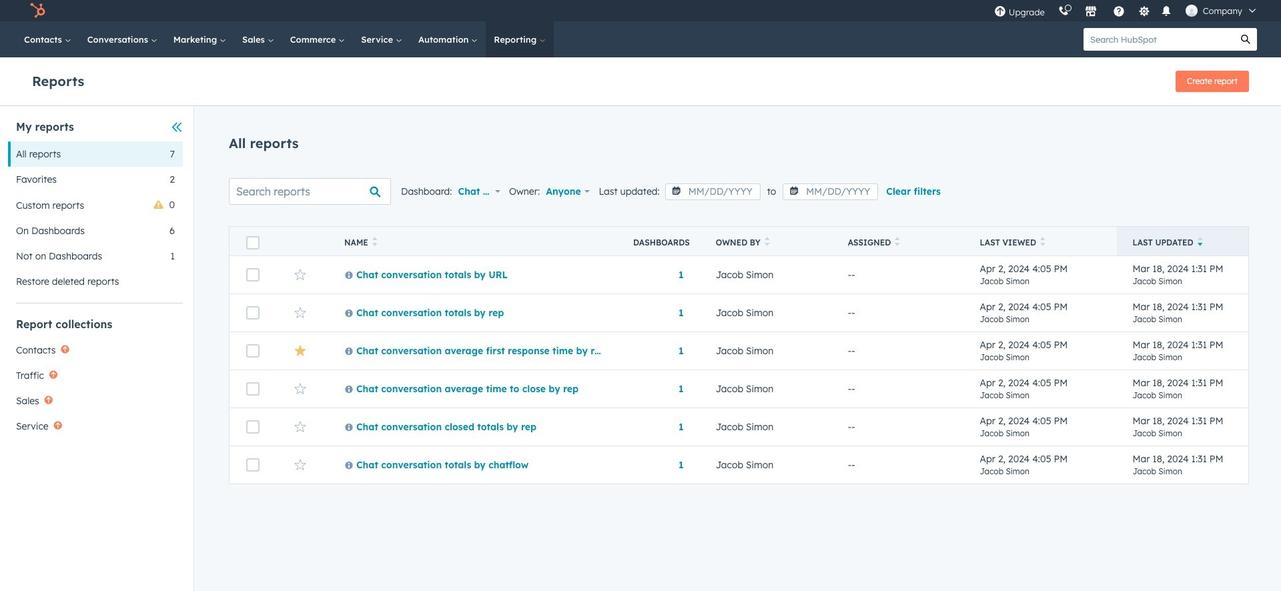 Task type: vqa. For each thing, say whether or not it's contained in the screenshot.
the bottom History
no



Task type: describe. For each thing, give the bounding box(es) containing it.
2 press to sort. image from the left
[[896, 237, 901, 246]]

descending sort. press to sort ascending. image
[[1198, 237, 1203, 246]]

marketplaces image
[[1086, 6, 1098, 18]]

press to sort. image for first the press to sort. element from right
[[1041, 237, 1046, 246]]

3 press to sort. element from the left
[[896, 237, 901, 248]]

2 mm/dd/yyyy text field from the left
[[783, 184, 879, 200]]

Search HubSpot search field
[[1084, 28, 1235, 51]]

jacob simon image
[[1186, 5, 1198, 17]]

report filters element
[[8, 120, 183, 294]]



Task type: locate. For each thing, give the bounding box(es) containing it.
1 horizontal spatial press to sort. image
[[896, 237, 901, 246]]

press to sort. image for 2nd the press to sort. element from left
[[765, 237, 770, 246]]

1 horizontal spatial press to sort. image
[[1041, 237, 1046, 246]]

1 press to sort. image from the left
[[765, 237, 770, 246]]

menu
[[988, 0, 1266, 21]]

1 press to sort. element from the left
[[372, 237, 377, 248]]

2 press to sort. image from the left
[[1041, 237, 1046, 246]]

banner
[[32, 67, 1250, 92]]

2 press to sort. element from the left
[[765, 237, 770, 248]]

press to sort. image
[[765, 237, 770, 246], [1041, 237, 1046, 246]]

0 horizontal spatial press to sort. image
[[765, 237, 770, 246]]

Search reports search field
[[229, 178, 391, 205]]

report collections element
[[8, 317, 183, 439]]

press to sort. element
[[372, 237, 377, 248], [765, 237, 770, 248], [896, 237, 901, 248], [1041, 237, 1046, 248]]

4 press to sort. element from the left
[[1041, 237, 1046, 248]]

0 horizontal spatial mm/dd/yyyy text field
[[665, 184, 761, 200]]

0 horizontal spatial press to sort. image
[[372, 237, 377, 246]]

descending sort. press to sort ascending. element
[[1198, 237, 1203, 248]]

1 mm/dd/yyyy text field from the left
[[665, 184, 761, 200]]

1 press to sort. image from the left
[[372, 237, 377, 246]]

MM/DD/YYYY text field
[[665, 184, 761, 200], [783, 184, 879, 200]]

press to sort. image
[[372, 237, 377, 246], [896, 237, 901, 246]]

1 horizontal spatial mm/dd/yyyy text field
[[783, 184, 879, 200]]



